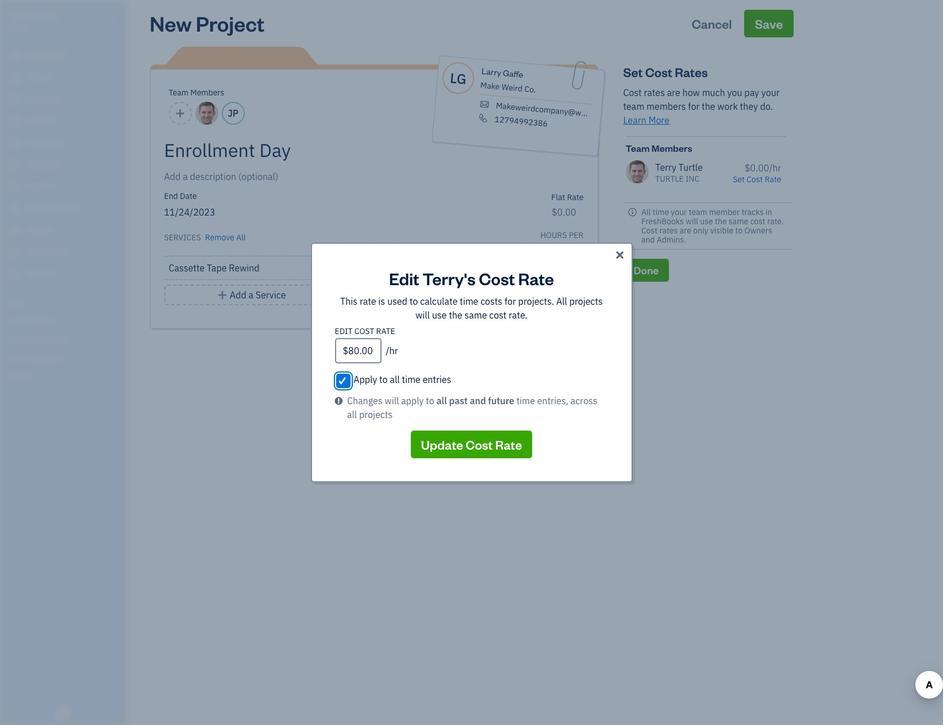 Task type: describe. For each thing, give the bounding box(es) containing it.
is
[[379, 296, 385, 307]]

rewind
[[229, 262, 260, 274]]

update
[[421, 437, 464, 453]]

check image
[[337, 375, 348, 386]]

same inside all time your team member tracks in freshbooks will use the same cost rate. cost rates are only visible to owners and admins.
[[729, 216, 749, 227]]

edit
[[389, 267, 420, 289]]

end
[[164, 191, 178, 201]]

how
[[683, 87, 700, 98]]

entries,
[[538, 395, 569, 407]]

turtle inside terry turtle turtle inc
[[656, 174, 684, 184]]

invoice image
[[7, 116, 21, 127]]

the inside all time your team member tracks in freshbooks will use the same cost rate. cost rates are only visible to owners and admins.
[[715, 216, 727, 227]]

estimate image
[[7, 94, 21, 105]]

info image
[[628, 208, 638, 217]]

apply to all time entries
[[354, 374, 452, 385]]

freshbooks
[[642, 216, 684, 227]]

pay
[[745, 87, 760, 98]]

are inside all time your team member tracks in freshbooks will use the same cost rate. cost rates are only visible to owners and admins.
[[680, 225, 692, 236]]

hours
[[541, 230, 567, 240]]

0h
[[552, 287, 563, 298]]

expense image
[[7, 159, 21, 171]]

close image
[[614, 248, 626, 262]]

the inside cost rates are how much you pay your team members for the work they do. learn more
[[702, 101, 716, 112]]

end date
[[164, 191, 197, 201]]

learn more link
[[624, 114, 670, 126]]

total hours: 0h 00m
[[500, 287, 584, 298]]

rates inside cost rates are how much you pay your team members for the work they do. learn more
[[644, 87, 665, 98]]

cancel
[[692, 16, 732, 32]]

services remove all
[[164, 232, 246, 243]]

terry's
[[423, 267, 476, 289]]

work
[[718, 101, 738, 112]]

cost inside all time your team member tracks in freshbooks will use the same cost rate. cost rates are only visible to owners and admins.
[[751, 216, 766, 227]]

apps image
[[9, 298, 123, 307]]

1 vertical spatial members
[[652, 142, 693, 154]]

cost inside button
[[466, 437, 493, 453]]

turtle inside turtle inc owner
[[9, 10, 42, 22]]

used
[[388, 296, 408, 307]]

cancel button
[[682, 10, 743, 37]]

and inside all time your team member tracks in freshbooks will use the same cost rate. cost rates are only visible to owners and admins.
[[642, 235, 655, 245]]

total
[[500, 287, 520, 298]]

rate
[[376, 326, 396, 336]]

Project Name text field
[[164, 139, 481, 162]]

projects.
[[519, 296, 555, 307]]

team inside cost rates are how much you pay your team members for the work they do. learn more
[[624, 101, 645, 112]]

service
[[552, 244, 584, 254]]

your inside cost rates are how much you pay your team members for the work they do. learn more
[[762, 87, 780, 98]]

00m
[[565, 287, 584, 298]]

more
[[649, 114, 670, 126]]

rate right "flat"
[[567, 192, 584, 202]]

tracks
[[742, 207, 764, 217]]

turtle
[[679, 162, 703, 173]]

turtle inc owner
[[9, 10, 61, 32]]

changes
[[347, 395, 383, 407]]

member
[[710, 207, 740, 217]]

exclamationcircle image
[[335, 394, 343, 408]]

set inside $0.00 /hr set cost rate
[[733, 174, 745, 185]]

cost
[[355, 326, 375, 336]]

tape
[[207, 262, 227, 274]]

a
[[249, 289, 254, 301]]

/hr inside $0.00 /hr set cost rate
[[770, 162, 782, 174]]

to inside this rate is used to calculate time costs for projects. all projects will use the same cost rate.
[[410, 296, 418, 307]]

/hr inside the edit terry's cost rate dialog
[[386, 345, 398, 357]]

this
[[341, 296, 358, 307]]

Amount (USD) text field
[[552, 206, 577, 218]]

past
[[449, 395, 468, 407]]

learn
[[624, 114, 647, 126]]

use inside all time your team member tracks in freshbooks will use the same cost rate. cost rates are only visible to owners and admins.
[[701, 216, 714, 227]]

new
[[150, 10, 192, 37]]

calculate
[[420, 296, 458, 307]]

bank connections image
[[9, 353, 123, 362]]

admins.
[[657, 235, 687, 245]]

0 vertical spatial team
[[169, 87, 189, 98]]

entries
[[423, 374, 452, 385]]

time entries, across all projects
[[347, 395, 598, 420]]

add a service button
[[164, 285, 339, 305]]

apply
[[354, 374, 377, 385]]

End date in  format text field
[[164, 206, 374, 218]]

items and services image
[[9, 335, 123, 344]]

0h 00m text field
[[481, 262, 514, 274]]

rate. inside all time your team member tracks in freshbooks will use the same cost rate. cost rates are only visible to owners and admins.
[[768, 216, 784, 227]]

0 vertical spatial set
[[624, 64, 643, 80]]

will inside this rate is used to calculate time costs for projects. all projects will use the same cost rate.
[[416, 309, 430, 321]]

add team member image
[[175, 106, 186, 120]]

main element
[[0, 0, 155, 725]]

cassette
[[169, 262, 205, 274]]

future
[[488, 395, 515, 407]]

cost inside this rate is used to calculate time costs for projects. all projects will use the same cost rate.
[[490, 309, 507, 321]]

rate inside button
[[496, 437, 522, 453]]

update cost rate button
[[411, 431, 533, 458]]

in
[[766, 207, 773, 217]]

apply
[[401, 395, 424, 407]]

for inside cost rates are how much you pay your team members for the work they do. learn more
[[689, 101, 700, 112]]

report image
[[7, 269, 21, 280]]

settings image
[[9, 372, 123, 381]]

rates
[[675, 64, 708, 80]]

will inside all time your team member tracks in freshbooks will use the same cost rate. cost rates are only visible to owners and admins.
[[686, 216, 699, 227]]

your inside all time your team member tracks in freshbooks will use the same cost rate. cost rates are only visible to owners and admins.
[[671, 207, 687, 217]]

to inside all time your team member tracks in freshbooks will use the same cost rate. cost rates are only visible to owners and admins.
[[736, 225, 743, 236]]

dashboard image
[[7, 50, 21, 62]]

cassette tape rewind
[[169, 262, 260, 274]]

project
[[196, 10, 265, 37]]

use inside this rate is used to calculate time costs for projects. all projects will use the same cost rate.
[[432, 309, 447, 321]]

owner
[[9, 23, 30, 32]]

time inside time entries, across all projects
[[517, 395, 535, 407]]

update cost rate
[[421, 437, 522, 453]]

flat rate
[[552, 192, 584, 202]]

payment image
[[7, 137, 21, 149]]

visible
[[711, 225, 734, 236]]

do.
[[761, 101, 774, 112]]

timer image
[[7, 203, 21, 215]]

set cost rates
[[624, 64, 708, 80]]

the inside this rate is used to calculate time costs for projects. all projects will use the same cost rate.
[[449, 309, 463, 321]]

save button
[[745, 10, 794, 37]]

edit cost rate
[[335, 326, 396, 336]]

save
[[755, 16, 784, 32]]

2 vertical spatial will
[[385, 395, 399, 407]]



Task type: locate. For each thing, give the bounding box(es) containing it.
same
[[729, 216, 749, 227], [465, 309, 487, 321]]

1 vertical spatial inc
[[686, 174, 700, 184]]

team down learn
[[626, 142, 650, 154]]

1 vertical spatial and
[[470, 395, 486, 407]]

cost
[[646, 64, 673, 80], [624, 87, 642, 98], [747, 174, 763, 185], [642, 225, 658, 236], [479, 267, 515, 289], [466, 437, 493, 453]]

rate down future
[[496, 437, 522, 453]]

will up admins.
[[686, 216, 699, 227]]

0 vertical spatial your
[[762, 87, 780, 98]]

2 vertical spatial all
[[557, 296, 568, 307]]

0 horizontal spatial inc
[[44, 10, 61, 22]]

cost inside $0.00 /hr set cost rate
[[747, 174, 763, 185]]

0 horizontal spatial all
[[236, 232, 246, 243]]

1 horizontal spatial team members
[[626, 142, 693, 154]]

team
[[169, 87, 189, 98], [626, 142, 650, 154]]

all time your team member tracks in freshbooks will use the same cost rate. cost rates are only visible to owners and admins.
[[642, 207, 784, 245]]

turtle
[[9, 10, 42, 22], [656, 174, 684, 184]]

all down changes
[[347, 409, 357, 420]]

set up learn
[[624, 64, 643, 80]]

time left costs
[[460, 296, 479, 307]]

team members image
[[9, 316, 123, 326]]

1 vertical spatial same
[[465, 309, 487, 321]]

will
[[686, 216, 699, 227], [416, 309, 430, 321], [385, 395, 399, 407]]

to
[[736, 225, 743, 236], [410, 296, 418, 307], [380, 374, 388, 385], [426, 395, 435, 407]]

members
[[647, 101, 686, 112]]

the
[[702, 101, 716, 112], [715, 216, 727, 227], [449, 309, 463, 321]]

all
[[390, 374, 400, 385], [437, 395, 447, 407], [347, 409, 357, 420]]

1 vertical spatial set
[[733, 174, 745, 185]]

time inside this rate is used to calculate time costs for projects. all projects will use the same cost rate.
[[460, 296, 479, 307]]

0 horizontal spatial cost
[[490, 309, 507, 321]]

1 vertical spatial /hr
[[386, 345, 398, 357]]

will down calculate
[[416, 309, 430, 321]]

1 horizontal spatial your
[[762, 87, 780, 98]]

0 horizontal spatial same
[[465, 309, 487, 321]]

they
[[741, 101, 759, 112]]

and right past
[[470, 395, 486, 407]]

cost up done at the right
[[642, 225, 658, 236]]

same inside this rate is used to calculate time costs for projects. all projects will use the same cost rate.
[[465, 309, 487, 321]]

0 vertical spatial rates
[[644, 87, 665, 98]]

projects inside time entries, across all projects
[[359, 409, 393, 420]]

rates
[[644, 87, 665, 98], [660, 225, 678, 236]]

rate.
[[768, 216, 784, 227], [509, 309, 528, 321]]

projects right 0h on the top right of page
[[570, 296, 603, 307]]

0 horizontal spatial and
[[470, 395, 486, 407]]

rates inside all time your team member tracks in freshbooks will use the same cost rate. cost rates are only visible to owners and admins.
[[660, 225, 678, 236]]

time right future
[[517, 395, 535, 407]]

team inside all time your team member tracks in freshbooks will use the same cost rate. cost rates are only visible to owners and admins.
[[689, 207, 708, 217]]

1 horizontal spatial for
[[689, 101, 700, 112]]

1 vertical spatial all
[[437, 395, 447, 407]]

are up members
[[668, 87, 681, 98]]

projects inside this rate is used to calculate time costs for projects. all projects will use the same cost rate.
[[570, 296, 603, 307]]

all right 'info' "icon"
[[642, 207, 651, 217]]

rate. down projects.
[[509, 309, 528, 321]]

1 horizontal spatial cost
[[751, 216, 766, 227]]

team
[[624, 101, 645, 112], [689, 207, 708, 217]]

cost down the $0.00
[[747, 174, 763, 185]]

chart image
[[7, 247, 21, 258]]

0 vertical spatial cost
[[751, 216, 766, 227]]

rate
[[765, 174, 782, 185], [567, 192, 584, 202], [519, 267, 554, 289], [496, 437, 522, 453]]

1 vertical spatial your
[[671, 207, 687, 217]]

0 vertical spatial will
[[686, 216, 699, 227]]

team up the only
[[689, 207, 708, 217]]

2 horizontal spatial all
[[642, 207, 651, 217]]

rate down the $0.00
[[765, 174, 782, 185]]

all right projects.
[[557, 296, 568, 307]]

0 vertical spatial use
[[701, 216, 714, 227]]

rates left the only
[[660, 225, 678, 236]]

1 vertical spatial all
[[236, 232, 246, 243]]

project image
[[7, 181, 21, 193]]

1 horizontal spatial team
[[626, 142, 650, 154]]

this rate is used to calculate time costs for projects. all projects will use the same cost rate.
[[341, 296, 603, 321]]

0 vertical spatial the
[[702, 101, 716, 112]]

0 vertical spatial rate.
[[768, 216, 784, 227]]

1 vertical spatial will
[[416, 309, 430, 321]]

cost
[[751, 216, 766, 227], [490, 309, 507, 321]]

0 horizontal spatial all
[[347, 409, 357, 420]]

0 vertical spatial all
[[642, 207, 651, 217]]

1 horizontal spatial will
[[416, 309, 430, 321]]

1 vertical spatial are
[[680, 225, 692, 236]]

rates up members
[[644, 87, 665, 98]]

/hr
[[770, 162, 782, 174], [386, 345, 398, 357]]

your up admins.
[[671, 207, 687, 217]]

turtle up owner
[[9, 10, 42, 22]]

1 horizontal spatial set
[[733, 174, 745, 185]]

2 horizontal spatial all
[[437, 395, 447, 407]]

new project
[[150, 10, 265, 37]]

the down much
[[702, 101, 716, 112]]

0 vertical spatial inc
[[44, 10, 61, 22]]

time inside all time your team member tracks in freshbooks will use the same cost rate. cost rates are only visible to owners and admins.
[[653, 207, 669, 217]]

plus image
[[217, 288, 228, 302]]

jp
[[228, 108, 239, 119]]

freshbooks image
[[54, 707, 72, 721]]

1 vertical spatial projects
[[359, 409, 393, 420]]

use
[[701, 216, 714, 227], [432, 309, 447, 321]]

1 vertical spatial team
[[626, 142, 650, 154]]

1 horizontal spatial inc
[[686, 174, 700, 184]]

1 horizontal spatial all
[[557, 296, 568, 307]]

0 vertical spatial projects
[[570, 296, 603, 307]]

1 horizontal spatial same
[[729, 216, 749, 227]]

members
[[191, 87, 224, 98], [652, 142, 693, 154]]

0 horizontal spatial projects
[[359, 409, 393, 420]]

your up do.
[[762, 87, 780, 98]]

edit
[[335, 326, 353, 336]]

0 horizontal spatial for
[[505, 296, 516, 307]]

cost left rates
[[646, 64, 673, 80]]

owners
[[745, 225, 773, 236]]

all right apply
[[390, 374, 400, 385]]

and inside the edit terry's cost rate dialog
[[470, 395, 486, 407]]

date
[[180, 191, 197, 201]]

1 vertical spatial team members
[[626, 142, 693, 154]]

hours:
[[522, 287, 550, 298]]

0 vertical spatial are
[[668, 87, 681, 98]]

and
[[642, 235, 655, 245], [470, 395, 486, 407]]

projects
[[570, 296, 603, 307], [359, 409, 393, 420]]

team members up terry
[[626, 142, 693, 154]]

money image
[[7, 225, 21, 236]]

for inside this rate is used to calculate time costs for projects. all projects will use the same cost rate.
[[505, 296, 516, 307]]

team up "add team member" image at the top left
[[169, 87, 189, 98]]

remove all button
[[203, 228, 246, 244]]

will left apply
[[385, 395, 399, 407]]

0 vertical spatial same
[[729, 216, 749, 227]]

0 vertical spatial and
[[642, 235, 655, 245]]

1 vertical spatial cost
[[490, 309, 507, 321]]

1 horizontal spatial rate.
[[768, 216, 784, 227]]

all left past
[[437, 395, 447, 407]]

1 vertical spatial for
[[505, 296, 516, 307]]

edit terry's cost rate
[[389, 267, 554, 289]]

rate inside $0.00 /hr set cost rate
[[765, 174, 782, 185]]

cost left in
[[751, 216, 766, 227]]

remove
[[205, 232, 234, 243]]

all inside time entries, across all projects
[[347, 409, 357, 420]]

Project Description text field
[[164, 170, 481, 183]]

terry turtle turtle inc
[[656, 162, 703, 184]]

hours per service
[[541, 230, 584, 254]]

/hr down rate at top left
[[386, 345, 398, 357]]

flat
[[552, 192, 566, 202]]

cost down costs
[[490, 309, 507, 321]]

services
[[164, 232, 201, 243]]

2 vertical spatial the
[[449, 309, 463, 321]]

0 horizontal spatial your
[[671, 207, 687, 217]]

changes will apply to all past and future
[[347, 395, 515, 407]]

2 vertical spatial all
[[347, 409, 357, 420]]

0 horizontal spatial team
[[169, 87, 189, 98]]

0 vertical spatial for
[[689, 101, 700, 112]]

are left the only
[[680, 225, 692, 236]]

1 vertical spatial the
[[715, 216, 727, 227]]

0 vertical spatial members
[[191, 87, 224, 98]]

1 horizontal spatial projects
[[570, 296, 603, 307]]

your
[[762, 87, 780, 98], [671, 207, 687, 217]]

0 horizontal spatial will
[[385, 395, 399, 407]]

the down calculate
[[449, 309, 463, 321]]

1 vertical spatial rates
[[660, 225, 678, 236]]

cost up costs
[[479, 267, 515, 289]]

service
[[256, 289, 286, 301]]

terry
[[656, 162, 677, 173]]

team members up "add team member" image at the top left
[[169, 87, 224, 98]]

add a service
[[230, 289, 286, 301]]

1 horizontal spatial team
[[689, 207, 708, 217]]

cost right update
[[466, 437, 493, 453]]

$0.00
[[745, 162, 770, 174]]

much
[[703, 87, 726, 98]]

0 vertical spatial turtle
[[9, 10, 42, 22]]

you
[[728, 87, 743, 98]]

0 horizontal spatial team members
[[169, 87, 224, 98]]

all inside this rate is used to calculate time costs for projects. all projects will use the same cost rate.
[[557, 296, 568, 307]]

for
[[689, 101, 700, 112], [505, 296, 516, 307]]

0 horizontal spatial rate.
[[509, 309, 528, 321]]

all right remove
[[236, 232, 246, 243]]

1 vertical spatial use
[[432, 309, 447, 321]]

rate. inside this rate is used to calculate time costs for projects. all projects will use the same cost rate.
[[509, 309, 528, 321]]

cost up learn
[[624, 87, 642, 98]]

0 vertical spatial team members
[[169, 87, 224, 98]]

time right 'info' "icon"
[[653, 207, 669, 217]]

done
[[634, 263, 659, 277]]

0 vertical spatial all
[[390, 374, 400, 385]]

per
[[569, 230, 584, 240]]

/hr up the set cost rate button
[[770, 162, 782, 174]]

rate up projects.
[[519, 267, 554, 289]]

cost rates are how much you pay your team members for the work they do. learn more
[[624, 87, 780, 126]]

projects down changes
[[359, 409, 393, 420]]

are inside cost rates are how much you pay your team members for the work they do. learn more
[[668, 87, 681, 98]]

1 vertical spatial team
[[689, 207, 708, 217]]

turtle down terry
[[656, 174, 684, 184]]

$0.00 /hr set cost rate
[[733, 162, 782, 185]]

0 vertical spatial team
[[624, 101, 645, 112]]

0 horizontal spatial team
[[624, 101, 645, 112]]

0 horizontal spatial turtle
[[9, 10, 42, 22]]

across
[[571, 395, 598, 407]]

cost inside cost rates are how much you pay your team members for the work they do. learn more
[[624, 87, 642, 98]]

2 horizontal spatial will
[[686, 216, 699, 227]]

set cost rate button
[[733, 174, 782, 185]]

1 horizontal spatial /hr
[[770, 162, 782, 174]]

0 vertical spatial /hr
[[770, 162, 782, 174]]

0 horizontal spatial members
[[191, 87, 224, 98]]

costs
[[481, 296, 503, 307]]

only
[[694, 225, 709, 236]]

time up apply
[[402, 374, 421, 385]]

rate
[[360, 296, 376, 307]]

inc inside terry turtle turtle inc
[[686, 174, 700, 184]]

inc inside turtle inc owner
[[44, 10, 61, 22]]

for right costs
[[505, 296, 516, 307]]

0 horizontal spatial set
[[624, 64, 643, 80]]

all inside all time your team member tracks in freshbooks will use the same cost rate. cost rates are only visible to owners and admins.
[[642, 207, 651, 217]]

set down the $0.00
[[733, 174, 745, 185]]

team up learn
[[624, 101, 645, 112]]

1 horizontal spatial members
[[652, 142, 693, 154]]

Amount (USD) text field
[[335, 338, 382, 363]]

rate. right tracks
[[768, 216, 784, 227]]

done button
[[624, 259, 670, 282]]

1 horizontal spatial use
[[701, 216, 714, 227]]

and down freshbooks
[[642, 235, 655, 245]]

client image
[[7, 72, 21, 83]]

1 horizontal spatial and
[[642, 235, 655, 245]]

add
[[230, 289, 247, 301]]

1 vertical spatial turtle
[[656, 174, 684, 184]]

1 horizontal spatial turtle
[[656, 174, 684, 184]]

cost inside all time your team member tracks in freshbooks will use the same cost rate. cost rates are only visible to owners and admins.
[[642, 225, 658, 236]]

edit terry's cost rate dialog
[[0, 229, 944, 496]]

the right the only
[[715, 216, 727, 227]]

0 horizontal spatial use
[[432, 309, 447, 321]]

for down how
[[689, 101, 700, 112]]

1 horizontal spatial all
[[390, 374, 400, 385]]

1 vertical spatial rate.
[[509, 309, 528, 321]]

0 horizontal spatial /hr
[[386, 345, 398, 357]]



Task type: vqa. For each thing, say whether or not it's contained in the screenshot.
middle the All
yes



